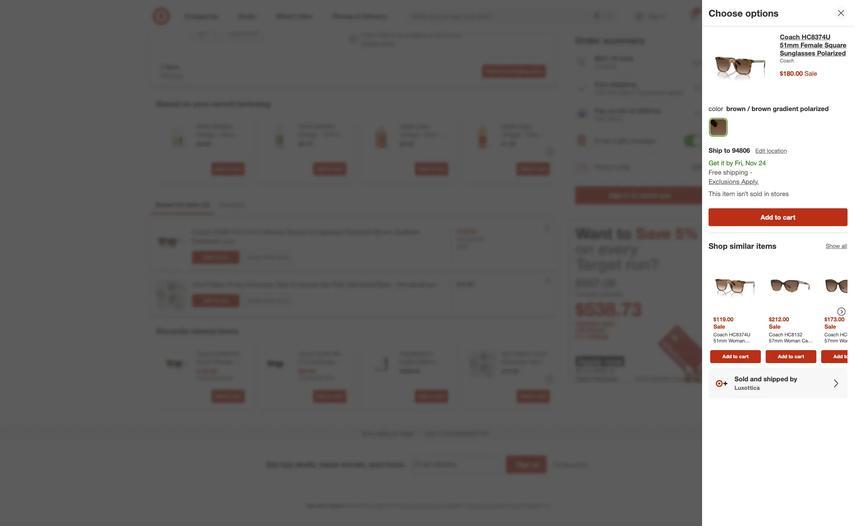 Task type: vqa. For each thing, say whether or not it's contained in the screenshot.
White
yes



Task type: locate. For each thing, give the bounding box(es) containing it.
cart for add to cart button over shipped
[[795, 354, 805, 360]]

coach hc8279u 51mm female rectangle sunglasses image
[[265, 350, 294, 378], [265, 350, 294, 378]]

1 horizontal spatial it
[[721, 159, 725, 167]]

as right the low
[[630, 107, 637, 115]]

good for $1.29
[[502, 139, 516, 146]]

get
[[361, 13, 370, 20], [709, 159, 720, 167], [266, 460, 279, 469]]

finial inside 'link'
[[228, 280, 243, 289]]

1 64oz from the left
[[221, 131, 233, 138]]

get up when
[[361, 13, 370, 20]]

add to cart down white distilled vinegar - 64oz - good & gather™ link
[[215, 166, 241, 172]]

with down pay
[[595, 115, 606, 122]]

white inside white distilled vinegar - 64oz - good & gather™
[[197, 123, 211, 130]]

a left credit
[[586, 367, 589, 375]]

sale
[[805, 69, 818, 77], [457, 243, 468, 250], [714, 323, 726, 330], [769, 323, 781, 330], [825, 323, 837, 330], [224, 375, 233, 381], [325, 375, 335, 381]]

cart inside 'coach hc8374u 51mm woman square sunglasses polarized brown gradient polarized lens' list item
[[219, 254, 229, 260]]

2 & from the left
[[318, 139, 322, 146]]

vinegar up $1.29
[[502, 131, 521, 138]]

1 vertical spatial shop similar items
[[248, 254, 288, 260]]

0 horizontal spatial nov
[[398, 13, 408, 20]]

set
[[321, 280, 331, 289], [529, 366, 538, 373]]

shop similar items inside fulfillment region
[[709, 241, 777, 250]]

recently
[[156, 326, 189, 336]]

target inside on every target run?
[[576, 255, 622, 274]]

on
[[182, 99, 191, 108], [576, 239, 594, 258]]

vinegar inside white distilled vinegar - 16 fl oz - good & gather™
[[298, 131, 318, 138]]

details.
[[329, 503, 346, 509]]

add
[[692, 163, 704, 171], [215, 166, 224, 172], [317, 166, 326, 172], [419, 166, 428, 172], [520, 166, 530, 172], [761, 213, 774, 221], [203, 254, 212, 260], [203, 298, 212, 304], [723, 354, 732, 360], [779, 354, 788, 360], [834, 354, 843, 360], [215, 393, 224, 399], [317, 393, 326, 399], [419, 393, 428, 399], [520, 393, 530, 399]]

add to cart button down 'stores'
[[709, 208, 848, 226]]

add to cart button inside 'coach hc8374u 51mm woman square sunglasses polarized brown gradient polarized lens' list item
[[192, 251, 240, 264]]

show all
[[826, 243, 848, 249]]

2 good from the left
[[302, 139, 316, 146]]

for inside button
[[242, 30, 248, 36]]

& for $2.99
[[213, 139, 216, 146]]

apple cider vinegar - 64oz - good & gather™ image
[[367, 123, 395, 151], [367, 123, 395, 151]]

0 horizontal spatial item
[[166, 63, 179, 71]]

40ct plastic finial christmas tree ornament set - wondershop™ image
[[469, 350, 497, 378], [469, 350, 497, 378]]

stores
[[771, 190, 789, 198]]

0 horizontal spatial 64oz
[[221, 131, 233, 138]]

0 vertical spatial out
[[502, 68, 510, 74]]

in right sold
[[765, 190, 770, 198]]

0 horizontal spatial $180.00
[[197, 368, 217, 375]]

shop
[[709, 241, 728, 250], [248, 254, 260, 260], [248, 297, 260, 304], [362, 430, 375, 437]]

add to cart button inside '40ct plastic finial christmas tree ornament set pale teal/gold/slate - wondershop™' list item
[[192, 294, 240, 307]]

similar inside '40ct plastic finial christmas tree ornament set pale teal/gold/slate - wondershop™' list item
[[261, 297, 275, 304]]

1 vertical spatial 40ct
[[502, 350, 513, 357]]

vinegar inside apple cider vinegar - 16oz - good & gather™
[[502, 131, 521, 138]]

cider inside the 'apple cider vinegar - 64oz - good & gather™'
[[416, 123, 430, 130]]

coach inside coach for men's eau de toilette perfume travel spray - 0.5 fl oz - ulta beauty
[[194, 4, 213, 12]]

2 horizontal spatial item
[[723, 190, 735, 198]]

shop similar items button
[[244, 251, 292, 264], [244, 294, 292, 307]]

cart inside '40ct plastic finial christmas tree ornament set pale teal/gold/slate - wondershop™' list item
[[219, 298, 229, 304]]

ornament for pale
[[290, 280, 319, 289]]

vinegar up $3.59
[[400, 131, 419, 138]]

save
[[230, 30, 241, 36], [636, 224, 672, 243]]

cart for add to cart button below 16
[[333, 166, 343, 172]]

0 horizontal spatial it
[[372, 13, 375, 20]]

teal/gold/slate
[[347, 280, 391, 289]]

1 reg from the left
[[197, 375, 204, 381]]

add inside $15.00 add to cart
[[520, 393, 530, 399]]

add button
[[692, 162, 705, 172]]

1 horizontal spatial white
[[298, 123, 313, 130]]

0 vertical spatial on
[[182, 99, 191, 108]]

get it by fri, nov 24 free shipping exclusions apply.
[[709, 159, 766, 185]]

0 horizontal spatial in
[[625, 191, 630, 199]]

and up luxottica
[[751, 375, 762, 383]]

cart
[[425, 430, 436, 437]]

good inside white distilled vinegar - 64oz - good & gather™
[[197, 139, 211, 146]]

order for order summary
[[576, 34, 601, 46]]

on inside on every target run?
[[576, 239, 594, 258]]

item for this
[[723, 190, 735, 198]]

apple inside apple cider vinegar - 16oz - good & gather™
[[502, 123, 517, 130]]

-
[[213, 13, 215, 22], [242, 13, 244, 22], [217, 131, 220, 138], [235, 131, 237, 138], [319, 131, 321, 138], [421, 131, 423, 138], [438, 131, 441, 138], [523, 131, 525, 138], [540, 131, 542, 138], [298, 139, 301, 146], [393, 280, 395, 289], [539, 366, 541, 373]]

de
[[257, 4, 264, 12]]

1 horizontal spatial *
[[699, 226, 701, 232]]

later for saved for later ( 2 )
[[186, 201, 200, 209]]

& right $3.59
[[416, 139, 420, 146]]

vinegar up "$0.79"
[[298, 131, 318, 138]]

trends,
[[342, 460, 367, 469]]

at inside order pickup not available at richmond change store
[[429, 32, 434, 39]]

cider inside apple cider vinegar - 16oz - good & gather™
[[518, 123, 532, 130]]

2 gather™ from the left
[[323, 139, 344, 146]]

None radio
[[350, 12, 358, 20]]

white
[[197, 123, 211, 130], [298, 123, 313, 130]]

coach hc8271u 57mm woman square sunglasses polarized dark brown gradient polarized lens image
[[822, 260, 855, 311]]

1 vertical spatial wondershop™
[[502, 375, 537, 381]]

cart down white distilled vinegar - 16 fl oz - good & gather™ link
[[333, 166, 343, 172]]

0 horizontal spatial plastic
[[207, 280, 226, 289]]

cart inside $15.00 add to cart
[[537, 393, 546, 399]]

0 horizontal spatial as
[[608, 107, 615, 115]]

apple cider vinegar - 16oz - good & gather™ image
[[469, 123, 497, 151], [469, 123, 497, 151]]

1 horizontal spatial fl
[[331, 131, 334, 138]]

2 cider from the left
[[518, 123, 532, 130]]

40ct for 40ct plastic finial christmas tree ornament set - wondershop™
[[502, 350, 513, 357]]

brown left /
[[727, 105, 746, 113]]

cart down 16oz
[[537, 166, 546, 172]]

$399.99
[[400, 368, 420, 375]]

1 vertical spatial it
[[721, 159, 725, 167]]

cart up #
[[435, 393, 445, 399]]

to for add to cart button over shipped
[[789, 354, 794, 360]]

shop inside list item
[[248, 297, 260, 304]]

fulfillment region
[[709, 146, 855, 399]]

apple up $3.59
[[400, 123, 415, 130]]

1 vertical spatial square
[[287, 228, 308, 236]]

add to cart down the $86.50 reg $173.00 sale
[[317, 393, 343, 399]]

shipping right check on the top of page
[[511, 68, 531, 74]]

1 horizontal spatial $15.00
[[502, 368, 519, 375]]

$173.00 down rectangle
[[307, 375, 324, 381]]

1 vertical spatial sign
[[517, 461, 530, 469]]

out right check
[[661, 191, 671, 199]]

)
[[208, 201, 209, 209]]

to inside 'coach hc8374u 51mm woman square sunglasses polarized brown gradient polarized lens' list item
[[213, 254, 218, 260]]

cart for add to cart button within the '40ct plastic finial christmas tree ornament set pale teal/gold/slate - wondershop™' list item
[[219, 298, 229, 304]]

$180.00 down coach hc8374u 51mm female square sunglasses polarized coach on the top
[[780, 69, 803, 77]]

51mm up $180.00 reg $210.00 sale
[[197, 358, 213, 365]]

get top deals, latest trends, and more.
[[266, 460, 406, 469]]

apple inside the 'apple cider vinegar - 64oz - good & gather™'
[[400, 123, 415, 130]]

0 vertical spatial tree
[[276, 280, 288, 289]]

order pickup not available at richmond change store
[[361, 32, 462, 47]]

add to cart button down apple cider vinegar - 64oz - good & gather™ link
[[415, 163, 448, 176]]

items inside '40ct plastic finial christmas tree ornament set pale teal/gold/slate - wondershop™' list item
[[276, 297, 288, 304]]

for down ulta
[[242, 30, 248, 36]]

3 vinegar from the left
[[400, 131, 419, 138]]

51mm inside coach hc8279u 51mm female rectangle sunglasses
[[298, 358, 314, 365]]

white distilled vinegar - 16 fl oz - good & gather™
[[298, 123, 344, 146]]

sale inside the $86.50 reg $173.00 sale
[[325, 375, 335, 381]]

2 white from the left
[[298, 123, 313, 130]]

save up run?
[[636, 224, 672, 243]]

2 horizontal spatial female
[[801, 41, 823, 49]]

& right "$0.79"
[[318, 139, 322, 146]]

1 with from the top
[[595, 89, 606, 96]]

$15.00 add to cart
[[502, 368, 546, 399]]

0 horizontal spatial $173.00
[[307, 375, 324, 381]]

female down hc8279u
[[316, 358, 334, 365]]

a left 'gift'
[[613, 137, 616, 145]]

it for when
[[372, 13, 375, 20]]

pickup
[[377, 32, 394, 39]]

at inside '* see offer details. restrictions apply. pricing, promotions and availability may vary by location and at target.com'
[[520, 503, 525, 509]]

1 vertical spatial $180.00
[[457, 228, 477, 235]]

$15.00 for $15.00
[[457, 280, 474, 287]]

cart item ready to fulfill group
[[150, 0, 556, 57]]

1 vertical spatial christmas
[[502, 358, 528, 365]]

free up $35
[[595, 80, 609, 88]]

by
[[376, 13, 382, 20], [398, 22, 404, 28], [727, 159, 734, 167], [790, 375, 798, 383], [486, 503, 491, 509]]

add to cart up viewed
[[203, 298, 229, 304]]

square inside coach hc8374u 51mm female square sunglasses polarized
[[197, 366, 215, 373]]

2
[[204, 201, 208, 209]]

0 horizontal spatial apply.
[[374, 503, 387, 509]]

2 vertical spatial square
[[197, 366, 215, 373]]

1 vertical spatial out
[[661, 191, 671, 199]]

nov inside get it by wed, nov 22 when you order by 12:00pm today
[[398, 13, 408, 20]]

sign for sign up
[[517, 461, 530, 469]]

1 vertical spatial similar
[[261, 254, 275, 260]]

save for later
[[230, 30, 259, 36]]

coach hc8279u 51mm female rectangle sunglasses
[[298, 350, 341, 381]]

0 vertical spatial it
[[372, 13, 375, 20]]

1 item shipping
[[160, 63, 183, 79]]

40ct up $15.00 add to cart
[[502, 350, 513, 357]]

playstation 5 digital edition console image
[[367, 350, 395, 378], [367, 350, 395, 378]]

reg
[[197, 375, 204, 381], [298, 375, 305, 381]]

& for $3.59
[[416, 139, 420, 146]]

$210.00 inside $180.00 reg $210.00 sale
[[205, 375, 222, 381]]

orders*
[[619, 89, 637, 96]]

plastic inside 40ct plastic finial christmas tree ornament set - wondershop™
[[515, 350, 532, 357]]

64oz inside the 'apple cider vinegar - 64oz - good & gather™'
[[425, 131, 437, 138]]

later down ulta
[[249, 30, 259, 36]]

1 vertical spatial *
[[305, 501, 307, 506]]

40ct right 40ct plastic finial christmas tree ornament set pale teal/gold/slate - wondershop&#8482; image at the left bottom of page
[[192, 280, 205, 289]]

1 shop similar items button from the top
[[244, 251, 292, 264]]

female for coach hc8374u 51mm female square sunglasses polarized
[[214, 358, 233, 365]]

to inside "button"
[[632, 191, 638, 199]]

2 reg from the left
[[298, 375, 305, 381]]

$173.00 inside fulfillment region
[[825, 316, 845, 323]]

1 horizontal spatial at
[[429, 32, 434, 39]]

apple up $1.29
[[502, 123, 517, 130]]

0 horizontal spatial wondershop™
[[397, 280, 437, 289]]

sunglasses for coach hc8374u 51mm woman square sunglasses polarized brown gradient polarized lens
[[310, 228, 343, 236]]

0 vertical spatial oz
[[233, 13, 240, 22]]

2 horizontal spatial shipping
[[724, 168, 748, 176]]

out right check on the top of page
[[502, 68, 510, 74]]

$86.50 reg $173.00 sale
[[298, 368, 335, 381]]

set for pale
[[321, 280, 331, 289]]

white distilled vinegar - 16 fl oz - good & gather™ image
[[265, 123, 294, 151], [265, 123, 294, 151]]

it up when
[[372, 13, 375, 20]]

order left summary
[[576, 34, 601, 46]]

cart for add to cart button below apple cider vinegar - 64oz - good & gather™ link
[[435, 166, 445, 172]]

1 good from the left
[[197, 139, 211, 146]]

polarized left brown
[[345, 228, 372, 236]]

0 vertical spatial square
[[825, 41, 847, 49]]

promo
[[595, 163, 614, 171]]

cart down 'stores'
[[783, 213, 796, 221]]

0 vertical spatial plastic
[[207, 280, 226, 289]]

1 vertical spatial ornament
[[502, 366, 527, 373]]

cart for add to cart button under white distilled vinegar - 64oz - good & gather™ link
[[232, 166, 241, 172]]

for left credit
[[576, 367, 584, 375]]

want
[[576, 224, 613, 243]]

affirm image
[[576, 108, 589, 121], [577, 109, 588, 117]]

1 vertical spatial set
[[529, 366, 538, 373]]

0 vertical spatial apply.
[[676, 375, 688, 382]]

reg
[[457, 236, 466, 242]]

3 gather™ from the left
[[421, 139, 442, 146]]

1 horizontal spatial $210.00
[[467, 236, 484, 242]]

christmas inside 40ct plastic finial christmas tree ornament set - wondershop™
[[502, 358, 528, 365]]

add to cart down $180.00 reg $210.00 sale
[[215, 393, 241, 399]]

2 horizontal spatial at
[[520, 503, 525, 509]]

color brown / brown gradient polarized
[[709, 105, 829, 113]]

get down ship
[[709, 159, 720, 167]]

spray
[[194, 13, 211, 22]]

gather™ down 16oz
[[523, 139, 544, 146]]

1 horizontal spatial set
[[529, 366, 538, 373]]

16
[[323, 131, 329, 138]]

redcard
[[580, 327, 606, 334], [593, 375, 618, 383]]

sunglasses for coach hc8279u 51mm female rectangle sunglasses
[[298, 375, 328, 381]]

email a gift message
[[595, 137, 656, 145]]

2 vinegar from the left
[[298, 131, 318, 138]]

sunglasses inside coach hc8279u 51mm female rectangle sunglasses
[[298, 375, 328, 381]]

$180.00 inside $180.00 reg $210.00 sale
[[457, 228, 477, 235]]

$86.50
[[298, 368, 315, 375]]

0 vertical spatial *
[[699, 226, 701, 232]]

1 horizontal spatial get
[[361, 13, 370, 20]]

$15.00 inside $15.00 add to cart
[[502, 368, 519, 375]]

0 horizontal spatial oz
[[233, 13, 240, 22]]

ornament inside 40ct plastic finial christmas tree ornament set - wondershop™
[[502, 366, 527, 373]]

0 vertical spatial set
[[321, 280, 331, 289]]

$15.00 for $15.00 add to cart
[[502, 368, 519, 375]]

1 cider from the left
[[416, 123, 430, 130]]

cart down apple cider vinegar - 64oz - good & gather™ link
[[435, 166, 445, 172]]

christmas for 40ct plastic finial christmas tree ornament set - wondershop™
[[502, 358, 528, 365]]

based on your recent browsing
[[156, 99, 271, 108]]

0 vertical spatial $173.00
[[825, 316, 845, 323]]

add to cart button down $180.00 reg $210.00 sale
[[211, 390, 245, 403]]

0 vertical spatial save
[[230, 30, 241, 36]]

$15.00 inside '40ct plastic finial christmas tree ornament set pale teal/gold/slate - wondershop™' list item
[[457, 280, 474, 287]]

female inside coach hc8374u 51mm female square sunglasses polarized
[[214, 358, 233, 365]]

1 white from the left
[[197, 123, 211, 130]]

based
[[156, 99, 180, 108]]

to for add to cart button below 16
[[327, 166, 332, 172]]

0 horizontal spatial free
[[595, 80, 609, 88]]

& inside the 'apple cider vinegar - 64oz - good & gather™'
[[416, 139, 420, 146]]

$180.00 reg $210.00 sale
[[197, 368, 233, 381]]

0 vertical spatial shop similar items
[[709, 241, 777, 250]]

- inside 40ct plastic finial christmas tree ornament set - wondershop™
[[539, 366, 541, 373]]

0 vertical spatial location
[[767, 147, 787, 154]]

40ct plastic finial christmas tree ornament set pale teal/gold/slate - wondershop&#8482; image
[[155, 278, 187, 311]]

gather™ right $3.59
[[421, 139, 442, 146]]

add to cart
[[215, 166, 241, 172], [317, 166, 343, 172], [419, 166, 445, 172], [520, 166, 546, 172], [761, 213, 796, 221], [203, 254, 229, 260], [203, 298, 229, 304], [723, 354, 749, 360], [779, 354, 805, 360], [215, 393, 241, 399], [317, 393, 343, 399]]

vinegar inside white distilled vinegar - 64oz - good & gather™
[[197, 131, 216, 138]]

coach for coach hc8374u 51mm female square sunglasses polarized coach
[[780, 33, 800, 41]]

vinegar inside the 'apple cider vinegar - 64oz - good & gather™'
[[400, 131, 419, 138]]

40ct plastic finial christmas tree ornament set pale teal/gold/slate - wondershop™ list item
[[150, 274, 556, 316]]

check
[[640, 191, 659, 199]]

on every target run?
[[576, 239, 659, 274]]

shipping up orders*
[[610, 80, 637, 88]]

1 horizontal spatial distilled
[[315, 123, 335, 130]]

add inside '40ct plastic finial christmas tree ornament set pale teal/gold/slate - wondershop™' list item
[[203, 298, 212, 304]]

$180.00 inside $180.00 reg $210.00 sale
[[197, 368, 217, 375]]

ornament
[[290, 280, 319, 289], [502, 366, 527, 373]]

1 horizontal spatial $173.00
[[825, 316, 845, 323]]

0 vertical spatial wondershop™
[[397, 280, 437, 289]]

apply. left pricing, at the left bottom of the page
[[374, 503, 387, 509]]

0 vertical spatial 5%
[[676, 224, 699, 243]]

similar
[[730, 241, 755, 250], [261, 254, 275, 260], [261, 297, 275, 304]]

apply. right restrictions
[[676, 375, 688, 382]]

1 vertical spatial shop similar items button
[[244, 294, 292, 307]]

2 vertical spatial hc8374u
[[215, 350, 240, 357]]

1 vertical spatial oz
[[335, 131, 341, 138]]

set for -
[[529, 366, 538, 373]]

plastic
[[207, 280, 226, 289], [515, 350, 532, 357]]

2 shop similar items button from the top
[[244, 294, 292, 307]]

1 distilled from the left
[[213, 123, 233, 130]]

2 distilled from the left
[[315, 123, 335, 130]]

51mm left woman
[[243, 228, 262, 236]]

coach hc8374u 51mm female square sunglasses polarized image
[[709, 33, 774, 98], [163, 350, 192, 378], [163, 350, 192, 378]]

shop similar items inside 'coach hc8374u 51mm woman square sunglasses polarized brown gradient polarized lens' list item
[[248, 254, 288, 260]]

1 horizontal spatial square
[[287, 228, 308, 236]]

cart for add to cart button underneath the $86.50 reg $173.00 sale
[[333, 393, 343, 399]]

add to cart button down 40ct plastic finial christmas tree ornament set - wondershop™ link
[[517, 390, 550, 403]]

it down ship to 94806
[[721, 159, 725, 167]]

*some restrictions apply.
[[635, 375, 688, 382]]

4 good from the left
[[502, 139, 516, 146]]

$180.00 for sale
[[780, 69, 803, 77]]

What can we help you find? suggestions appear below search field
[[407, 7, 609, 25]]

1 vertical spatial later
[[186, 201, 200, 209]]

polarized for coach hc8374u 51mm woman square sunglasses polarized brown gradient polarized lens
[[345, 228, 372, 236]]

gather™ for apple cider vinegar - 16oz - good & gather™
[[523, 139, 544, 146]]

order up change
[[361, 32, 376, 39]]

13 link
[[685, 7, 703, 25]]

hc8374u inside coach hc8374u 51mm woman square sunglasses polarized brown gradient polarized lens
[[213, 228, 241, 236]]

add to cart button down 16oz
[[517, 163, 550, 176]]

ship
[[709, 146, 723, 154]]

in
[[765, 190, 770, 198], [625, 191, 630, 199]]

0 horizontal spatial brown
[[727, 105, 746, 113]]

sign inside "button"
[[609, 191, 623, 199]]

add to cart down 16
[[317, 166, 343, 172]]

3 good from the left
[[400, 139, 414, 146]]

by left fri,
[[727, 159, 734, 167]]

good for $2.99
[[197, 139, 211, 146]]

to inside $15.00 add to cart
[[531, 393, 536, 399]]

white up "$0.79"
[[298, 123, 313, 130]]

cart down 40ct plastic finial christmas tree ornament set - wondershop™ link
[[537, 393, 546, 399]]

and left "target.com"
[[511, 503, 519, 509]]

1 horizontal spatial out
[[661, 191, 671, 199]]

reg for $86.50
[[298, 375, 305, 381]]

$212.00
[[769, 316, 790, 323]]

12:00pm
[[405, 22, 425, 28]]

apply.
[[742, 177, 759, 185]]

0 vertical spatial free
[[595, 80, 609, 88]]

None text field
[[412, 456, 500, 474]]

add to cart button down lens
[[192, 251, 240, 264]]

4 & from the left
[[518, 139, 521, 146]]

gather™ inside white distilled vinegar - 64oz - good & gather™
[[218, 139, 238, 146]]

christmas for 40ct plastic finial christmas tree ornament set pale teal/gold/slate - wondershop™
[[245, 280, 274, 289]]

to for add to cart button under white distilled vinegar - 64oz - good & gather™ link
[[226, 166, 230, 172]]

1 & from the left
[[213, 139, 216, 146]]

1 horizontal spatial 5%
[[676, 224, 699, 243]]

on left the every
[[576, 239, 594, 258]]

shop similar items button inside 'coach hc8374u 51mm woman square sunglasses polarized brown gradient polarized lens' list item
[[244, 251, 292, 264]]

1 vertical spatial coach hc8374u 51mm female square sunglasses polarized link
[[197, 350, 243, 390]]

item inside the 1 item shipping
[[166, 63, 179, 71]]

at
[[429, 32, 434, 39], [393, 430, 398, 437], [520, 503, 525, 509]]

gather™ down 16
[[323, 139, 344, 146]]

target.com
[[526, 503, 550, 509]]

to for add to cart button below apple cider vinegar - 64oz - good & gather™ link
[[429, 166, 434, 172]]

2 with from the top
[[595, 115, 606, 122]]

1 vertical spatial $15.00
[[502, 368, 519, 375]]

oz down "men's"
[[233, 13, 240, 22]]

as up affirm at the top right of page
[[608, 107, 615, 115]]

1 horizontal spatial location
[[767, 147, 787, 154]]

items inside fulfillment region
[[757, 241, 777, 250]]

1 horizontal spatial 40ct
[[502, 350, 513, 357]]

cart left add to ca button
[[795, 354, 805, 360]]

add to cart down lens
[[203, 254, 229, 260]]

1 vertical spatial fl
[[331, 131, 334, 138]]

check out shipping item button
[[482, 65, 546, 78]]

40ct inside 'link'
[[192, 280, 205, 289]]

shipping inside button
[[511, 68, 531, 74]]

tree for pale
[[276, 280, 288, 289]]

set inside 40ct plastic finial christmas tree ornament set - wondershop™
[[529, 366, 538, 373]]

1 gather™ from the left
[[218, 139, 238, 146]]

1 horizontal spatial target
[[576, 255, 622, 274]]

white distilled vinegar - 64oz - good & gather™ image
[[163, 123, 192, 151], [163, 123, 192, 151]]

later left (
[[186, 201, 200, 209]]

1 horizontal spatial apply.
[[676, 375, 688, 382]]

vinegar for $0.79
[[298, 131, 318, 138]]

location right vary
[[492, 503, 509, 509]]

shipping up exclusions apply. link
[[724, 168, 748, 176]]

0 vertical spatial at
[[429, 32, 434, 39]]

sale inside $119.00 sale
[[714, 323, 726, 330]]

1 horizontal spatial oz
[[335, 131, 341, 138]]

5
[[430, 350, 433, 357]]

sale inside "$212.00 sale"
[[769, 323, 781, 330]]

luxottica
[[735, 384, 760, 391]]

polarized up $180.00 sale
[[818, 49, 846, 57]]

4 gather™ from the left
[[523, 139, 544, 146]]

location
[[767, 147, 787, 154], [492, 503, 509, 509]]

5% savings
[[576, 333, 609, 340]]

for right saved
[[176, 201, 184, 209]]

0 horizontal spatial shipping
[[511, 68, 531, 74]]

ulta
[[246, 13, 258, 22]]

in left check
[[625, 191, 630, 199]]

plastic for 40ct plastic finial christmas tree ornament set - wondershop™
[[515, 350, 532, 357]]

40ct
[[192, 280, 205, 289], [502, 350, 513, 357]]

0 horizontal spatial 5%
[[576, 333, 585, 340]]

at down today in the top of the page
[[429, 32, 434, 39]]

white up $2.99
[[197, 123, 211, 130]]

white distilled vinegar - 16 fl oz - good & gather™ link
[[298, 123, 345, 146]]

square inside coach hc8374u 51mm female square sunglasses polarized coach
[[825, 41, 847, 49]]

0 horizontal spatial get
[[266, 460, 279, 469]]

64oz for cider
[[425, 131, 437, 138]]

0 horizontal spatial distilled
[[213, 123, 233, 130]]

sign down promo code
[[609, 191, 623, 199]]

3 & from the left
[[416, 139, 420, 146]]

add to cart button up shipped
[[766, 350, 817, 363]]

hc8374u inside coach hc8374u 51mm female square sunglasses polarized
[[215, 350, 240, 357]]

by right vary
[[486, 503, 491, 509]]

1 horizontal spatial free
[[709, 168, 722, 176]]

gather™ right $2.99
[[218, 139, 238, 146]]

ornament inside 'link'
[[290, 280, 319, 289]]

0 vertical spatial $15.00
[[457, 280, 474, 287]]

1 horizontal spatial cider
[[518, 123, 532, 130]]

1 horizontal spatial apple
[[502, 123, 517, 130]]

1 horizontal spatial ornament
[[502, 366, 527, 373]]

* inside '* see offer details. restrictions apply. pricing, promotions and availability may vary by location and at target.com'
[[305, 501, 307, 506]]

fl right 16
[[331, 131, 334, 138]]

debit
[[576, 375, 591, 383]]

add to cart up shipped
[[779, 354, 805, 360]]

0 horizontal spatial christmas
[[245, 280, 274, 289]]

at right safely
[[393, 430, 398, 437]]

shipped
[[764, 375, 789, 383]]

sign inside button
[[517, 461, 530, 469]]

distilled inside white distilled vinegar - 64oz - good & gather™
[[213, 123, 233, 130]]

female up $180.00 reg $210.00 sale
[[214, 358, 233, 365]]

sunglasses for coach hc8374u 51mm female square sunglasses polarized coach
[[780, 49, 816, 57]]

coach hc8374u 51mm female square sunglasses polarized coach
[[780, 33, 847, 64]]

$210.00 inside $180.00 reg $210.00 sale
[[467, 236, 484, 242]]

0 vertical spatial sign
[[609, 191, 623, 199]]

cart down $180.00 reg $210.00 sale
[[232, 393, 241, 399]]

add to cart button
[[211, 163, 245, 176], [313, 163, 347, 176], [415, 163, 448, 176], [517, 163, 550, 176], [709, 208, 848, 226], [192, 251, 240, 264], [192, 294, 240, 307], [711, 350, 761, 363], [766, 350, 817, 363], [211, 390, 245, 403], [313, 390, 347, 403], [415, 390, 448, 403], [517, 390, 550, 403]]

with
[[595, 89, 606, 96], [595, 115, 606, 122]]

for for coach
[[215, 4, 223, 12]]

51mm for coach hc8374u 51mm female square sunglasses polarized coach
[[780, 41, 799, 49]]

good inside the 'apple cider vinegar - 64oz - good & gather™'
[[400, 139, 414, 146]]

polarized inside coach hc8374u 51mm female square sunglasses polarized
[[197, 383, 220, 390]]

to for add to cart button under 16oz
[[531, 166, 536, 172]]

1 horizontal spatial plastic
[[515, 350, 532, 357]]

1 vinegar from the left
[[197, 131, 216, 138]]

cart up the sold
[[740, 354, 749, 360]]

0 horizontal spatial apple
[[400, 123, 415, 130]]

51mm for coach hc8374u 51mm female square sunglasses polarized
[[197, 358, 213, 365]]

0 horizontal spatial *
[[305, 501, 307, 506]]

for up 0.5
[[215, 4, 223, 12]]

item inside fulfillment region
[[723, 190, 735, 198]]

out inside button
[[502, 68, 510, 74]]

cart up favorites
[[232, 166, 241, 172]]

gather™ inside the 'apple cider vinegar - 64oz - good & gather™'
[[421, 139, 442, 146]]

1 apple from the left
[[400, 123, 415, 130]]

reg inside $180.00 reg $210.00 sale
[[197, 375, 204, 381]]

choose options dialog
[[703, 0, 855, 526]]

hc8374u for coach hc8374u 51mm woman square sunglasses polarized brown gradient polarized lens
[[213, 228, 241, 236]]

target up $567.08
[[576, 255, 622, 274]]

40ct for 40ct plastic finial christmas tree ornament set pale teal/gold/slate - wondershop™
[[192, 280, 205, 289]]

2 apple from the left
[[502, 123, 517, 130]]

shipping
[[511, 68, 531, 74], [610, 80, 637, 88], [724, 168, 748, 176]]

coach hc8279u 51mm female rectangle sunglasses link
[[298, 350, 345, 381]]

4 vinegar from the left
[[502, 131, 521, 138]]

& right $1.29
[[518, 139, 521, 146]]

low
[[617, 107, 628, 115]]

for for saved
[[176, 201, 184, 209]]

2 64oz from the left
[[425, 131, 437, 138]]

0 vertical spatial later
[[249, 30, 259, 36]]

1 horizontal spatial as
[[630, 107, 637, 115]]

& inside apple cider vinegar - 16oz - good & gather™
[[518, 139, 521, 146]]

1 horizontal spatial coach hc8374u 51mm female square sunglasses polarized link
[[780, 33, 848, 57]]

0 vertical spatial finial
[[228, 280, 243, 289]]

get inside get it by wed, nov 22 when you order by 12:00pm today
[[361, 13, 370, 20]]

by up you
[[376, 13, 382, 20]]

1 vertical spatial a
[[586, 367, 589, 375]]

and left availability
[[431, 503, 440, 509]]

coach inside coach hc8374u 51mm woman square sunglasses polarized brown gradient polarized lens
[[192, 228, 211, 236]]



Task type: describe. For each thing, give the bounding box(es) containing it.
may
[[465, 503, 474, 509]]

free inside get it by fri, nov 24 free shipping exclusions apply.
[[709, 168, 722, 176]]

nov for 22
[[398, 13, 408, 20]]

cart for add to cart button underneath $180.00 reg $210.00 sale
[[232, 393, 241, 399]]

digital
[[400, 358, 416, 365]]

51mm for coach hc8279u 51mm female rectangle sunglasses
[[298, 358, 314, 365]]

$567.08 current subtotal $538.73
[[576, 276, 642, 321]]

edit location
[[756, 147, 787, 154]]

shop similar items for coach hc8374u 51mm woman square sunglasses polarized brown gradient polarized lens
[[248, 254, 288, 260]]

distilled for 16
[[315, 123, 335, 130]]

$567.08
[[576, 276, 616, 290]]

51mm for coach hc8374u 51mm woman square sunglasses polarized brown gradient polarized lens
[[243, 228, 262, 236]]

similar for 40ct plastic finial christmas tree ornament set pale teal/gold/slate - wondershop™
[[261, 297, 275, 304]]

order summary
[[576, 34, 645, 46]]

message
[[629, 137, 656, 145]]

add to cart button down 16
[[313, 163, 347, 176]]

coach hc8374u 51mm woman square sunglasses polarized brown gradient polarized lens image
[[155, 226, 187, 258]]

your
[[193, 99, 209, 108]]

deals,
[[295, 460, 317, 469]]

savings
[[587, 333, 609, 340]]

coach for coach hc8374u 51mm female square sunglasses polarized
[[197, 350, 213, 357]]

$119.00
[[714, 316, 734, 323]]

$0.79
[[298, 140, 312, 147]]

apply. inside '* see offer details. restrictions apply. pricing, promotions and availability may vary by location and at target.com'
[[374, 503, 387, 509]]

a inside the apply now for a credit or debit redcard
[[586, 367, 589, 375]]

$180.00 for reg
[[197, 368, 217, 375]]

sale inside $180.00 reg $210.00 sale
[[224, 375, 233, 381]]

ship to 94806
[[709, 146, 751, 154]]

for inside the apply now for a credit or debit redcard
[[576, 367, 584, 375]]

by inside get it by fri, nov 24 free shipping exclusions apply.
[[727, 159, 734, 167]]

* inside want to save 5% *
[[699, 226, 701, 232]]

add to cart down 'stores'
[[761, 213, 796, 221]]

94806
[[733, 146, 751, 154]]

add to cart down apple cider vinegar - 64oz - good & gather™ link
[[419, 166, 445, 172]]

sold
[[735, 375, 749, 383]]

playstation 5 digital edition console
[[400, 350, 435, 373]]

finial for 40ct plastic finial christmas tree ornament set - wondershop™
[[533, 350, 546, 357]]

choose options
[[709, 7, 779, 18]]

apple cider vinegar - 64oz - good & gather™
[[400, 123, 442, 146]]

when
[[361, 22, 374, 28]]

woman
[[263, 228, 285, 236]]

brown / brown gradient polarized image
[[710, 119, 727, 136]]

$35
[[608, 89, 617, 96]]

apply)
[[668, 89, 684, 96]]

coach for men&#39;s eau de toilette perfume travel spray - 0.5 fl oz - ulta beauty image
[[157, 4, 189, 36]]

none radio inside cart item ready to fulfill group
[[350, 12, 358, 20]]

$119.00 sale
[[714, 316, 734, 330]]

free inside free shipping with $35 orders* (exclusions apply)
[[595, 80, 609, 88]]

shop similar items button for christmas
[[244, 294, 292, 307]]

vinegar for $3.59
[[400, 131, 419, 138]]

(
[[202, 201, 204, 209]]

add to cart up the sold
[[723, 354, 749, 360]]

availability
[[441, 503, 463, 509]]

in inside "button"
[[625, 191, 630, 199]]

to for add to cart button above the sold
[[734, 354, 738, 360]]

40ct plastic finial christmas tree ornament set pale teal/gold/slate - wondershop™
[[192, 280, 437, 289]]

pay
[[595, 107, 606, 115]]

this item isn't sold in stores
[[709, 190, 789, 198]]

hc8374u for coach hc8374u 51mm female square sunglasses polarized
[[215, 350, 240, 357]]

get for get it by fri, nov 24 free shipping exclusions apply.
[[709, 159, 720, 167]]

/
[[748, 105, 750, 113]]

in inside fulfillment region
[[765, 190, 770, 198]]

every
[[599, 239, 639, 258]]

2 brown from the left
[[752, 105, 772, 113]]

apple for apple cider vinegar - 16oz - good & gather™
[[502, 123, 517, 130]]

good inside white distilled vinegar - 16 fl oz - good & gather™
[[302, 139, 316, 146]]

2 as from the left
[[630, 107, 637, 115]]

for for save
[[242, 30, 248, 36]]

ornament for -
[[502, 366, 527, 373]]

similar for coach hc8374u 51mm woman square sunglasses polarized brown gradient polarized lens
[[261, 254, 275, 260]]

shop similar items for 40ct plastic finial christmas tree ornament set pale teal/gold/slate - wondershop™
[[248, 297, 288, 304]]

1 as from the left
[[608, 107, 615, 115]]

item for 1
[[166, 63, 179, 71]]

by right order
[[398, 22, 404, 28]]

coach hc8374u 51mm woman square sunglasses polarized brown gradient polarized lens list item
[[150, 221, 556, 270]]

cart inside $399.99 add to cart
[[435, 393, 445, 399]]

coach hc8132 57mm woman cat eye sunglasses polarized brown gradient polarized lens image
[[766, 260, 817, 311]]

reg for $180.00
[[197, 375, 204, 381]]

0.5
[[217, 13, 226, 22]]

coach for coach hc8279u 51mm female rectangle sunglasses
[[298, 350, 315, 357]]

gradient
[[773, 105, 799, 113]]

cart for add to cart button under 16oz
[[537, 166, 546, 172]]

* see offer details. restrictions apply. pricing, promotions and availability may vary by location and at target.com
[[305, 501, 550, 509]]

to for add to cart button under 'stores'
[[775, 213, 782, 221]]

plastic for 40ct plastic finial christmas tree ornament set pale teal/gold/slate - wondershop™
[[207, 280, 226, 289]]

gather™ for apple cider vinegar - 64oz - good & gather™
[[421, 139, 442, 146]]

shipping
[[160, 72, 183, 79]]

to for add to cart button within the 'coach hc8374u 51mm woman square sunglasses polarized brown gradient polarized lens' list item
[[213, 254, 218, 260]]

$210.00 for $180.00 reg $210.00 sale
[[205, 375, 222, 381]]

later for save for later
[[249, 30, 259, 36]]

shop inside 'coach hc8374u 51mm woman square sunglasses polarized brown gradient polarized lens' list item
[[248, 254, 260, 260]]

men's
[[225, 4, 242, 12]]

finial for 40ct plastic finial christmas tree ornament set pale teal/gold/slate - wondershop™
[[228, 280, 243, 289]]

get for get it by wed, nov 22 when you order by 12:00pm today
[[361, 13, 370, 20]]

coach for coach hc8374u 51mm woman square sunglasses polarized brown gradient polarized lens
[[192, 228, 211, 236]]

square for coach hc8374u 51mm woman square sunglasses polarized brown gradient polarized lens
[[287, 228, 308, 236]]

female for coach hc8374u 51mm female square sunglasses polarized coach
[[801, 41, 823, 49]]

polarized left lens
[[192, 237, 219, 245]]

white distilled vinegar - 64oz - good & gather™ link
[[197, 123, 243, 146]]

add to cart button down white distilled vinegar - 64oz - good & gather™ link
[[211, 163, 245, 176]]

cart for add to cart button within the 'coach hc8374u 51mm woman square sunglasses polarized brown gradient polarized lens' list item
[[219, 254, 229, 260]]

with inside free shipping with $35 orders* (exclusions apply)
[[595, 89, 606, 96]]

shipping inside free shipping with $35 orders* (exclusions apply)
[[610, 80, 637, 88]]

change
[[361, 40, 381, 47]]

saved for later ( 2 )
[[155, 201, 209, 209]]

gradient
[[394, 228, 419, 236]]

add inside $399.99 add to cart
[[419, 393, 428, 399]]

it for free
[[721, 159, 725, 167]]

$1.29
[[502, 140, 516, 147]]

cart for add to cart button under 'stores'
[[783, 213, 796, 221]]

fl inside white distilled vinegar - 16 fl oz - good & gather™
[[331, 131, 334, 138]]

gather™ inside white distilled vinegar - 16 fl oz - good & gather™
[[323, 139, 344, 146]]

not available radio
[[350, 35, 358, 43]]

vinegar for $2.99
[[197, 131, 216, 138]]

location inside '* see offer details. restrictions apply. pricing, promotions and availability may vary by location and at target.com'
[[492, 503, 509, 509]]

up
[[532, 461, 540, 469]]

0 vertical spatial coach hc8374u 51mm female square sunglasses polarized link
[[780, 33, 848, 57]]

all
[[842, 243, 848, 249]]

now
[[605, 356, 623, 367]]

eau
[[244, 4, 255, 12]]

apple cider vinegar - 16oz - good & gather™
[[502, 123, 544, 146]]

oz inside white distilled vinegar - 16 fl oz - good & gather™
[[335, 131, 341, 138]]

fl inside coach for men's eau de toilette perfume travel spray - 0.5 fl oz - ulta beauty
[[228, 13, 231, 22]]

shop similar items button for woman
[[244, 251, 292, 264]]

0 vertical spatial redcard
[[580, 327, 606, 334]]

0 vertical spatial a
[[613, 137, 616, 145]]

24
[[759, 159, 766, 167]]

white for white distilled vinegar - 64oz - good & gather™
[[197, 123, 211, 130]]

add to cart button up the sold
[[711, 350, 761, 363]]

apple for apple cider vinegar - 64oz - good & gather™
[[400, 123, 415, 130]]

hc8374u inside coach hc8374u 51mm female square sunglasses polarized coach
[[802, 33, 831, 41]]

redcard inside the apply now for a credit or debit redcard
[[593, 375, 618, 383]]

shipping inside get it by fri, nov 24 free shipping exclusions apply.
[[724, 168, 748, 176]]

polarized for coach hc8374u 51mm female square sunglasses polarized coach
[[818, 49, 846, 57]]

#
[[437, 430, 441, 437]]

isn't
[[737, 190, 749, 198]]

$173.00 inside the $86.50 reg $173.00 sale
[[307, 375, 324, 381]]

gather™ for white distilled vinegar - 64oz - good & gather™
[[218, 139, 238, 146]]

polarized
[[801, 105, 829, 113]]

color
[[709, 105, 724, 113]]

coach hc8374u 51mm woman square sunglasses brown pink gradient lens image
[[711, 260, 761, 311]]

& inside white distilled vinegar - 16 fl oz - good & gather™
[[318, 139, 322, 146]]

(exclusions
[[639, 89, 667, 96]]

square for coach hc8374u 51mm female square sunglasses polarized
[[197, 366, 215, 373]]

location inside button
[[767, 147, 787, 154]]

ca
[[851, 354, 855, 360]]

13
[[695, 9, 700, 13]]

and left more. at the left
[[369, 460, 383, 469]]

add to cart down 16oz
[[520, 166, 546, 172]]

to for add to cart button within the '40ct plastic finial christmas tree ornament set pale teal/gold/slate - wondershop™' list item
[[213, 298, 218, 304]]

exclusions apply. link
[[709, 177, 759, 185]]

nov for 24
[[746, 159, 757, 167]]

to inside $399.99 add to cart
[[429, 393, 434, 399]]

recently viewed items
[[156, 326, 239, 336]]

shop safely at target
[[362, 430, 415, 437]]

viewed
[[191, 326, 216, 336]]

edit location button
[[755, 146, 788, 155]]

cart for add to cart button above the sold
[[740, 354, 749, 360]]

promo code
[[595, 163, 631, 171]]

edition
[[418, 358, 435, 365]]

apple cider vinegar - 64oz - good & gather™ link
[[400, 123, 447, 146]]

privacy policy
[[553, 461, 589, 468]]

add to cart inside 'coach hc8374u 51mm woman square sunglasses polarized brown gradient polarized lens' list item
[[203, 254, 229, 260]]

shop inside fulfillment region
[[709, 241, 728, 250]]

40ct plastic finial christmas tree ornament set pale teal/gold/slate - wondershop™ link
[[192, 280, 437, 289]]

add to cart button down the $86.50 reg $173.00 sale
[[313, 390, 347, 403]]

available
[[406, 32, 428, 39]]

favorites link
[[214, 197, 250, 214]]

oz inside coach for men's eau de toilette perfume travel spray - 0.5 fl oz - ulta beauty
[[233, 13, 240, 22]]

credit
[[591, 367, 607, 375]]

by inside sold and shipped by luxottica
[[790, 375, 798, 383]]

save inside button
[[230, 30, 241, 36]]

vinegar for $1.29
[[502, 131, 521, 138]]

cider for 64oz
[[416, 123, 430, 130]]

show all button
[[826, 242, 848, 251]]

add to cart inside '40ct plastic finial christmas tree ornament set pale teal/gold/slate - wondershop™' list item
[[203, 298, 229, 304]]

to for add to cart button underneath the $86.50 reg $173.00 sale
[[327, 393, 332, 399]]

coach for coach for men's eau de toilette perfume travel spray - 0.5 fl oz - ulta beauty
[[194, 4, 213, 12]]

1 horizontal spatial save
[[636, 224, 672, 243]]

similar inside fulfillment region
[[730, 241, 755, 250]]

- inside 'link'
[[393, 280, 395, 289]]

order
[[385, 22, 397, 28]]

0 horizontal spatial at
[[393, 430, 398, 437]]

perfume
[[288, 4, 313, 12]]

$58/mo.
[[639, 107, 663, 115]]

wondershop™ inside 'link'
[[397, 280, 437, 289]]

sign for sign in to check out
[[609, 191, 623, 199]]

coach for men's eau de toilette perfume travel spray - 0.5 fl oz - ulta beauty
[[194, 4, 331, 22]]

1 brown from the left
[[727, 105, 746, 113]]

by inside '* see offer details. restrictions apply. pricing, promotions and availability may vary by location and at target.com'
[[486, 503, 491, 509]]

with inside pay as low as $58/mo. with affirm
[[595, 115, 606, 122]]

white for white distilled vinegar - 16 fl oz - good & gather™
[[298, 123, 313, 130]]

sunglasses for coach hc8374u 51mm female square sunglasses polarized
[[197, 375, 226, 381]]

run?
[[626, 255, 659, 274]]

add to cart button down $399.99
[[415, 390, 448, 403]]

polarized for coach hc8374u 51mm female square sunglasses polarized
[[197, 383, 220, 390]]

to for add to cart button underneath $180.00 reg $210.00 sale
[[226, 393, 230, 399]]

rectangle
[[298, 366, 324, 373]]

1 vertical spatial target
[[399, 430, 415, 437]]

get for get top deals, latest trends, and more.
[[266, 460, 279, 469]]

coach hc8374u 51mm woman square sunglasses polarized brown gradient polarized lens link
[[192, 227, 447, 246]]

privacy
[[553, 461, 572, 468]]

$3.59
[[400, 140, 414, 147]]

sale inside $173.00 sale
[[825, 323, 837, 330]]

items inside 'coach hc8374u 51mm woman square sunglasses polarized brown gradient polarized lens' list item
[[276, 254, 288, 260]]

to for add to ca button
[[845, 354, 849, 360]]

and inside sold and shipped by luxottica
[[751, 375, 762, 383]]

wondershop™ inside 40ct plastic finial christmas tree ornament set - wondershop™
[[502, 375, 537, 381]]

order for order pickup not available at richmond change store
[[361, 32, 376, 39]]

sale inside $180.00 reg $210.00 sale
[[457, 243, 468, 250]]

$180.00 for reg
[[457, 228, 477, 235]]

get it by wed, nov 22 when you order by 12:00pm today
[[361, 13, 439, 28]]

item inside button
[[532, 68, 542, 74]]

today
[[426, 22, 439, 28]]

add inside 'coach hc8374u 51mm woman square sunglasses polarized brown gradient polarized lens' list item
[[203, 254, 212, 260]]

64oz for distilled
[[221, 131, 233, 138]]

add to ca button
[[822, 350, 855, 363]]

out inside "button"
[[661, 191, 671, 199]]

sign in to check out button
[[576, 186, 705, 204]]

tree for -
[[529, 358, 540, 365]]

0 horizontal spatial coach hc8374u 51mm female square sunglasses polarized link
[[197, 350, 243, 390]]

subtotal
[[576, 320, 600, 327]]

cider for 16oz
[[518, 123, 532, 130]]

female for coach hc8279u 51mm female rectangle sunglasses
[[316, 358, 334, 365]]

& for $1.29
[[518, 139, 521, 146]]

cart # 102000529207761
[[425, 430, 490, 437]]

playstation 5 digital edition console link
[[400, 350, 447, 373]]

distilled for 64oz
[[213, 123, 233, 130]]

$210.00 for $180.00 reg $210.00 sale
[[467, 236, 484, 242]]

0 horizontal spatial on
[[182, 99, 191, 108]]

code
[[616, 163, 631, 171]]



